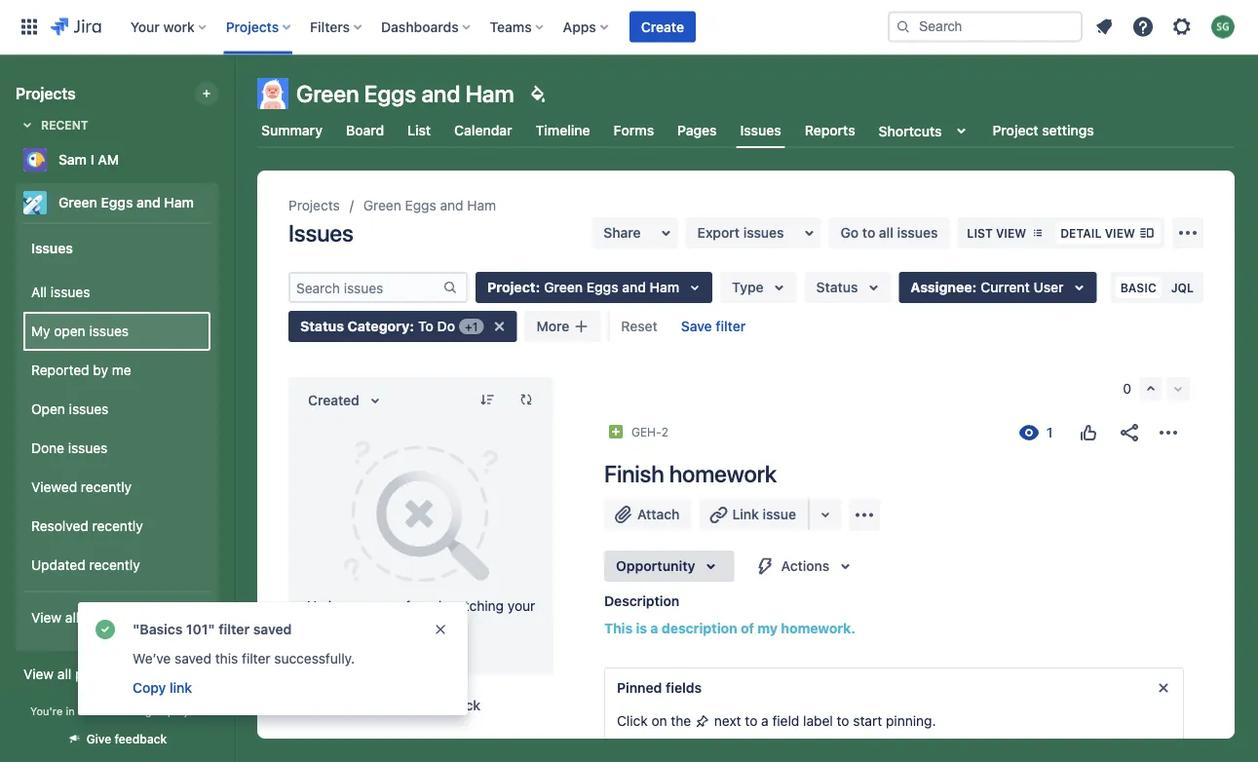 Task type: locate. For each thing, give the bounding box(es) containing it.
go
[[841, 225, 859, 241]]

0 horizontal spatial a
[[78, 705, 84, 717]]

view inside group
[[31, 610, 62, 626]]

user
[[1034, 279, 1064, 295]]

: up more
[[536, 279, 540, 295]]

homework.
[[781, 620, 856, 637]]

1 vertical spatial saved
[[175, 651, 211, 667]]

go to all issues
[[841, 225, 938, 241]]

2 group from the top
[[23, 267, 211, 591]]

1 vertical spatial give feedback button
[[55, 723, 179, 755]]

the
[[671, 713, 691, 729]]

status
[[816, 279, 858, 295], [300, 318, 344, 334]]

reports link
[[801, 113, 859, 148]]

feedback down managed
[[115, 733, 167, 746]]

1 horizontal spatial list
[[967, 226, 993, 240]]

a right is
[[651, 620, 658, 637]]

copy link
[[133, 680, 192, 696]]

give feedback down "dismiss" "image"
[[389, 697, 481, 714]]

2 horizontal spatial a
[[761, 713, 769, 729]]

0 vertical spatial filter
[[716, 318, 746, 334]]

give down search
[[389, 697, 417, 714]]

give
[[389, 697, 417, 714], [86, 733, 111, 746]]

sidebar navigation image
[[212, 78, 255, 117]]

create project image
[[199, 86, 214, 101]]

notifications image
[[1093, 15, 1116, 39]]

0 vertical spatial feedback
[[421, 697, 481, 714]]

save
[[681, 318, 712, 334]]

issues down reported by me
[[69, 401, 108, 417]]

recently for updated recently
[[89, 557, 140, 573]]

project up remove field icon
[[487, 279, 536, 295]]

type button
[[720, 272, 797, 303]]

viewed
[[31, 479, 77, 495]]

basic
[[1121, 281, 1157, 294]]

issues inside tab list
[[740, 122, 781, 138]]

0 vertical spatial give feedback
[[389, 697, 481, 714]]

apps
[[563, 19, 596, 35]]

0 horizontal spatial list
[[408, 122, 431, 138]]

projects for projects popup button
[[226, 19, 279, 35]]

create
[[641, 19, 684, 35]]

issues right open
[[89, 323, 129, 339]]

pages
[[678, 122, 717, 138]]

to right go
[[863, 225, 876, 241]]

status inside "dropdown button"
[[816, 279, 858, 295]]

0 vertical spatial status
[[816, 279, 858, 295]]

: left to
[[410, 318, 414, 334]]

group
[[23, 222, 211, 649], [23, 267, 211, 591]]

0 vertical spatial project
[[993, 122, 1039, 138]]

1 view from the left
[[996, 226, 1027, 240]]

green eggs and ham link down list link
[[363, 194, 496, 217]]

share image
[[1118, 421, 1141, 444]]

1 horizontal spatial give feedback
[[389, 697, 481, 714]]

saved down 101"
[[175, 651, 211, 667]]

issues right all
[[51, 284, 90, 300]]

add to starred image left projects link
[[212, 191, 236, 214]]

2 vertical spatial all
[[57, 666, 71, 682]]

group containing issues
[[23, 222, 211, 649]]

1 horizontal spatial status
[[816, 279, 858, 295]]

filters button
[[304, 11, 369, 42]]

your profile and settings image
[[1212, 15, 1235, 39]]

recently for viewed recently
[[81, 479, 132, 495]]

shortcuts button
[[875, 113, 977, 148]]

eggs up 'board'
[[364, 80, 416, 107]]

issues up all issues
[[31, 240, 73, 256]]

detail
[[1061, 226, 1102, 240]]

recently down done issues link
[[81, 479, 132, 495]]

give feedback for left give feedback button
[[86, 733, 167, 746]]

banner containing your work
[[0, 0, 1258, 55]]

and
[[421, 80, 461, 107], [137, 194, 161, 211], [440, 197, 464, 213], [622, 279, 646, 295]]

1 vertical spatial list
[[967, 226, 993, 240]]

recently down viewed recently link
[[92, 518, 143, 534]]

0 vertical spatial give feedback button
[[350, 690, 492, 721]]

1 horizontal spatial issues
[[289, 219, 353, 247]]

green eggs and ham link down sam i am link
[[16, 183, 211, 222]]

all for filters
[[65, 610, 79, 626]]

list for list view
[[967, 226, 993, 240]]

a for field
[[761, 713, 769, 729]]

next
[[714, 713, 741, 729]]

assignee : current user
[[911, 279, 1064, 295]]

view down updated
[[31, 610, 62, 626]]

all left "projects"
[[57, 666, 71, 682]]

give feedback
[[389, 697, 481, 714], [86, 733, 167, 746]]

0 vertical spatial add to starred image
[[212, 148, 236, 172]]

issues right no
[[328, 598, 368, 614]]

projects
[[75, 666, 126, 682]]

pinned fields
[[617, 680, 702, 696]]

issues for export issues
[[743, 225, 784, 241]]

0 horizontal spatial :
[[410, 318, 414, 334]]

1 horizontal spatial a
[[651, 620, 658, 637]]

1 vertical spatial projects
[[16, 84, 76, 103]]

issues down projects link
[[289, 219, 353, 247]]

recently for resolved recently
[[92, 518, 143, 534]]

shortcuts
[[879, 123, 942, 139]]

1 horizontal spatial feedback
[[421, 697, 481, 714]]

projects for projects link
[[289, 197, 340, 213]]

Search issues text field
[[290, 274, 443, 301]]

import and bulk change issues image
[[1177, 221, 1200, 245]]

projects inside popup button
[[226, 19, 279, 35]]

geh-2 link
[[632, 422, 669, 442]]

success image
[[94, 618, 117, 641]]

green eggs and ham link
[[16, 183, 211, 222], [363, 194, 496, 217]]

assignee
[[911, 279, 972, 295]]

0 vertical spatial all
[[879, 225, 894, 241]]

0 vertical spatial recently
[[81, 479, 132, 495]]

feedback down "dismiss" "image"
[[421, 697, 481, 714]]

1 horizontal spatial projects
[[226, 19, 279, 35]]

and up the reset
[[622, 279, 646, 295]]

and down sam i am link
[[137, 194, 161, 211]]

open issues
[[31, 401, 108, 417]]

view up current
[[996, 226, 1027, 240]]

0 horizontal spatial issues
[[31, 240, 73, 256]]

add to starred image down sidebar navigation icon
[[212, 148, 236, 172]]

view for detail view
[[1105, 226, 1136, 240]]

view up the "you're"
[[23, 666, 54, 682]]

project settings
[[993, 122, 1094, 138]]

status down go
[[816, 279, 858, 295]]

issues for no issues were found matching your search
[[328, 598, 368, 614]]

all right go
[[879, 225, 894, 241]]

updated
[[31, 557, 86, 573]]

done
[[31, 440, 64, 456]]

dashboards
[[381, 19, 459, 35]]

0 horizontal spatial project
[[487, 279, 536, 295]]

1 horizontal spatial view
[[1105, 226, 1136, 240]]

0 vertical spatial list
[[408, 122, 431, 138]]

issues right pages
[[740, 122, 781, 138]]

a right in
[[78, 705, 84, 717]]

filter
[[716, 318, 746, 334], [219, 621, 250, 637], [242, 651, 271, 667]]

projects up sidebar navigation icon
[[226, 19, 279, 35]]

give down team-
[[86, 733, 111, 746]]

status left the category
[[300, 318, 344, 334]]

view right detail
[[1105, 226, 1136, 240]]

2 horizontal spatial issues
[[740, 122, 781, 138]]

primary element
[[12, 0, 888, 54]]

projects up collapse recent projects image
[[16, 84, 76, 103]]

board link
[[342, 113, 388, 148]]

green eggs and ham down list link
[[363, 197, 496, 213]]

0 vertical spatial saved
[[253, 621, 292, 637]]

1 horizontal spatial :
[[536, 279, 540, 295]]

2 vertical spatial recently
[[89, 557, 140, 573]]

1 vertical spatial filter
[[219, 621, 250, 637]]

were
[[372, 598, 402, 614]]

filters
[[83, 610, 119, 626]]

vote options: no one has voted for this issue yet. image
[[1077, 421, 1100, 444]]

green eggs and ham down sam i am link
[[58, 194, 194, 211]]

open
[[31, 401, 65, 417]]

add to starred image
[[212, 148, 236, 172], [212, 191, 236, 214]]

a left the field at the bottom right of the page
[[761, 713, 769, 729]]

1 vertical spatial all
[[65, 610, 79, 626]]

: left current
[[972, 279, 977, 295]]

reported by me
[[31, 362, 131, 378]]

2 view from the left
[[1105, 226, 1136, 240]]

list up assignee : current user at the right of the page
[[967, 226, 993, 240]]

category
[[348, 318, 410, 334]]

2 horizontal spatial :
[[972, 279, 977, 295]]

a for team-
[[78, 705, 84, 717]]

collapse recent projects image
[[16, 113, 39, 136]]

1 vertical spatial give feedback
[[86, 733, 167, 746]]

give for the rightmost give feedback button
[[389, 697, 417, 714]]

give feedback button down you're in a team-managed project
[[55, 723, 179, 755]]

matching
[[446, 598, 504, 614]]

project inside tab list
[[993, 122, 1039, 138]]

give feedback button down "dismiss" "image"
[[350, 690, 492, 721]]

0 vertical spatial projects
[[226, 19, 279, 35]]

type
[[732, 279, 764, 295]]

saved
[[253, 621, 292, 637], [175, 651, 211, 667]]

issues inside no issues were found matching your search
[[328, 598, 368, 614]]

tab list
[[246, 113, 1247, 148]]

dismiss image
[[433, 622, 448, 637]]

2 horizontal spatial projects
[[289, 197, 340, 213]]

view all filters link
[[23, 598, 211, 637]]

project left the settings
[[993, 122, 1039, 138]]

open issues link
[[23, 390, 211, 429]]

0 horizontal spatial to
[[745, 713, 758, 729]]

to right "next"
[[745, 713, 758, 729]]

homework
[[669, 460, 777, 487]]

all for projects
[[57, 666, 71, 682]]

0 horizontal spatial saved
[[175, 651, 211, 667]]

1 horizontal spatial saved
[[253, 621, 292, 637]]

0 horizontal spatial give
[[86, 733, 111, 746]]

eggs
[[364, 80, 416, 107], [101, 194, 133, 211], [405, 197, 436, 213], [587, 279, 619, 295]]

1 horizontal spatial green eggs and ham link
[[363, 194, 496, 217]]

settings
[[1042, 122, 1094, 138]]

work
[[163, 19, 195, 35]]

filter right the save at the right
[[716, 318, 746, 334]]

1 vertical spatial give
[[86, 733, 111, 746]]

all left filters
[[65, 610, 79, 626]]

0 horizontal spatial status
[[300, 318, 344, 334]]

jira image
[[51, 15, 101, 39], [51, 15, 101, 39]]

2 vertical spatial projects
[[289, 197, 340, 213]]

Search field
[[888, 11, 1083, 42]]

view
[[31, 610, 62, 626], [23, 666, 54, 682]]

reported
[[31, 362, 89, 378]]

2 add to starred image from the top
[[212, 191, 236, 214]]

1 group from the top
[[23, 222, 211, 649]]

filter up this in the left of the page
[[219, 621, 250, 637]]

forms
[[614, 122, 654, 138]]

give feedback for the rightmost give feedback button
[[389, 697, 481, 714]]

lead image
[[608, 424, 624, 440]]

reset
[[621, 318, 658, 334]]

banner
[[0, 0, 1258, 55]]

give feedback down you're in a team-managed project
[[86, 733, 167, 746]]

issues inside button
[[743, 225, 784, 241]]

saved up we've saved this filter successfully. on the bottom of page
[[253, 621, 292, 637]]

2 horizontal spatial to
[[863, 225, 876, 241]]

0 horizontal spatial give feedback
[[86, 733, 167, 746]]

0 horizontal spatial view
[[996, 226, 1027, 240]]

list right 'board'
[[408, 122, 431, 138]]

1 vertical spatial view
[[23, 666, 54, 682]]

your work button
[[125, 11, 214, 42]]

1 horizontal spatial project
[[993, 122, 1039, 138]]

actions image
[[1157, 421, 1180, 444]]

go to all issues link
[[829, 217, 950, 249]]

0 vertical spatial give
[[389, 697, 417, 714]]

1 vertical spatial add to starred image
[[212, 191, 236, 214]]

you're in a team-managed project
[[30, 705, 204, 717]]

timeline link
[[532, 113, 594, 148]]

hide message image
[[1152, 676, 1176, 700]]

projects down summary link
[[289, 197, 340, 213]]

issues right export
[[743, 225, 784, 241]]

view all filters
[[31, 610, 119, 626]]

issues for projects link
[[289, 219, 353, 247]]

1 add to starred image from the top
[[212, 148, 236, 172]]

description
[[604, 593, 680, 609]]

0 vertical spatial view
[[31, 610, 62, 626]]

issues up viewed recently
[[68, 440, 108, 456]]

1 vertical spatial project
[[487, 279, 536, 295]]

share button
[[592, 217, 678, 249]]

projects
[[226, 19, 279, 35], [16, 84, 76, 103], [289, 197, 340, 213]]

1 vertical spatial status
[[300, 318, 344, 334]]

to for next
[[745, 713, 758, 729]]

filter right this in the left of the page
[[242, 651, 271, 667]]

green eggs and ham
[[296, 80, 514, 107], [58, 194, 194, 211], [363, 197, 496, 213]]

attach button
[[604, 499, 692, 530]]

to left start
[[837, 713, 850, 729]]

set background color image
[[526, 82, 549, 105]]

viewed recently
[[31, 479, 132, 495]]

attach
[[637, 506, 680, 522]]

1 vertical spatial feedback
[[115, 733, 167, 746]]

1 horizontal spatial to
[[837, 713, 850, 729]]

1 horizontal spatial give
[[389, 697, 417, 714]]

status for status category : to do +1
[[300, 318, 344, 334]]

created button
[[296, 385, 398, 416]]

save filter button
[[670, 311, 758, 342]]

view for view all filters
[[31, 610, 62, 626]]

1 vertical spatial recently
[[92, 518, 143, 534]]

jql
[[1171, 281, 1194, 294]]

open export issues dropdown image
[[798, 221, 821, 245]]

resolved recently
[[31, 518, 143, 534]]

ham
[[466, 80, 514, 107], [164, 194, 194, 211], [467, 197, 496, 213], [650, 279, 680, 295]]

to inside go to all issues link
[[863, 225, 876, 241]]

ham down 'calendar' link at left
[[467, 197, 496, 213]]

recently down "resolved recently" link
[[89, 557, 140, 573]]



Task type: describe. For each thing, give the bounding box(es) containing it.
label
[[803, 713, 833, 729]]

me
[[112, 362, 131, 378]]

resolved recently link
[[23, 507, 211, 546]]

project : green eggs and ham
[[487, 279, 680, 295]]

filters
[[310, 19, 350, 35]]

a for description
[[651, 620, 658, 637]]

opportunity
[[616, 558, 696, 574]]

copy link to issue image
[[665, 424, 680, 440]]

found
[[406, 598, 442, 614]]

issues for open issues
[[69, 401, 108, 417]]

teams button
[[484, 11, 551, 42]]

refresh image
[[519, 392, 534, 407]]

search image
[[896, 19, 911, 35]]

search
[[400, 617, 442, 633]]

is
[[636, 620, 647, 637]]

reported by me link
[[23, 351, 211, 390]]

this
[[215, 651, 238, 667]]

status button
[[805, 272, 891, 303]]

reports
[[805, 122, 855, 138]]

0 horizontal spatial projects
[[16, 84, 76, 103]]

green right projects link
[[363, 197, 401, 213]]

: for project
[[536, 279, 540, 295]]

we've
[[133, 651, 171, 667]]

appswitcher icon image
[[18, 15, 41, 39]]

sam i am
[[58, 152, 119, 168]]

order by image
[[363, 389, 387, 412]]

calendar link
[[450, 113, 516, 148]]

no
[[307, 598, 325, 614]]

green eggs and ham up list link
[[296, 80, 514, 107]]

teams
[[490, 19, 532, 35]]

and down 'calendar' link at left
[[440, 197, 464, 213]]

more
[[537, 318, 570, 334]]

geh-
[[632, 425, 662, 439]]

link
[[170, 680, 192, 696]]

project for project : green eggs and ham
[[487, 279, 536, 295]]

green down sam
[[58, 194, 97, 211]]

0 horizontal spatial green eggs and ham link
[[16, 183, 211, 222]]

all issues link
[[23, 273, 211, 312]]

addicon image
[[573, 319, 589, 334]]

your
[[508, 598, 535, 614]]

status category : to do +1
[[300, 318, 478, 334]]

created
[[308, 392, 359, 408]]

filter inside the save filter 'button'
[[716, 318, 746, 334]]

dashboards button
[[375, 11, 478, 42]]

click on the
[[617, 713, 695, 729]]

view for view all projects
[[23, 666, 54, 682]]

give for left give feedback button
[[86, 733, 111, 746]]

green up more dropdown button
[[544, 279, 583, 295]]

actions button
[[742, 551, 869, 582]]

: for assignee
[[972, 279, 977, 295]]

project for project settings
[[993, 122, 1039, 138]]

view all projects link
[[16, 657, 218, 692]]

issues for leftmost green eggs and ham link
[[31, 240, 73, 256]]

forms link
[[610, 113, 658, 148]]

recent
[[41, 118, 88, 132]]

"basics
[[133, 621, 183, 637]]

viewed recently link
[[23, 468, 211, 507]]

status for status
[[816, 279, 858, 295]]

eggs down sam i am link
[[101, 194, 133, 211]]

finish
[[604, 460, 664, 487]]

on
[[652, 713, 667, 729]]

projects link
[[289, 194, 340, 217]]

next to a field label to start pinning.
[[711, 713, 936, 729]]

issues up assignee
[[897, 225, 938, 241]]

0 horizontal spatial give feedback button
[[55, 723, 179, 755]]

eggs down list link
[[405, 197, 436, 213]]

list for list
[[408, 122, 431, 138]]

no issues were found matching your search
[[307, 598, 535, 633]]

add to starred image for sam i am
[[212, 148, 236, 172]]

you're
[[30, 705, 63, 717]]

help image
[[1132, 15, 1155, 39]]

click
[[617, 713, 648, 729]]

group containing all issues
[[23, 267, 211, 591]]

issues for all issues
[[51, 284, 90, 300]]

"basics 101" filter saved
[[133, 621, 292, 637]]

more button
[[525, 311, 601, 342]]

save filter
[[681, 318, 746, 334]]

managed
[[117, 705, 165, 717]]

timeline
[[536, 122, 590, 138]]

list view
[[967, 226, 1027, 240]]

2 vertical spatial filter
[[242, 651, 271, 667]]

link web pages and more image
[[814, 503, 837, 526]]

in
[[66, 705, 75, 717]]

resolved
[[31, 518, 88, 534]]

and up list link
[[421, 80, 461, 107]]

link issue
[[732, 506, 796, 522]]

green up summary
[[296, 80, 359, 107]]

detail view
[[1061, 226, 1136, 240]]

settings image
[[1171, 15, 1194, 39]]

this
[[604, 620, 633, 637]]

add to starred image for green eggs and ham
[[212, 191, 236, 214]]

0 horizontal spatial feedback
[[115, 733, 167, 746]]

open share dialog image
[[655, 221, 678, 245]]

start
[[853, 713, 882, 729]]

am
[[98, 152, 119, 168]]

done issues
[[31, 440, 108, 456]]

link
[[732, 506, 759, 522]]

ham up the reset
[[650, 279, 680, 295]]

view for list view
[[996, 226, 1027, 240]]

fields
[[666, 680, 702, 696]]

create button
[[630, 11, 696, 42]]

finish homework
[[604, 460, 777, 487]]

actions
[[781, 558, 830, 574]]

ham up calendar
[[466, 80, 514, 107]]

do
[[437, 318, 455, 334]]

eggs up addicon
[[587, 279, 619, 295]]

add app image
[[853, 503, 876, 527]]

team-
[[87, 705, 117, 717]]

ham down sam i am link
[[164, 194, 194, 211]]

current
[[981, 279, 1030, 295]]

my open issues
[[31, 323, 129, 339]]

reset button
[[610, 311, 670, 342]]

issues for done issues
[[68, 440, 108, 456]]

copy link button
[[131, 676, 194, 700]]

list link
[[404, 113, 435, 148]]

101"
[[186, 621, 215, 637]]

your work
[[130, 19, 195, 35]]

we've saved this filter successfully.
[[133, 651, 355, 667]]

sam i am link
[[16, 140, 211, 179]]

pinned
[[617, 680, 662, 696]]

board
[[346, 122, 384, 138]]

share
[[604, 225, 641, 241]]

description
[[662, 620, 737, 637]]

successfully.
[[274, 651, 355, 667]]

remove field image
[[488, 315, 511, 338]]

pinning.
[[886, 713, 936, 729]]

green eggs and ham inside green eggs and ham link
[[58, 194, 194, 211]]

sam
[[58, 152, 87, 168]]

link issue button
[[699, 499, 810, 530]]

tab list containing issues
[[246, 113, 1247, 148]]

to for go
[[863, 225, 876, 241]]

1 horizontal spatial give feedback button
[[350, 690, 492, 721]]

sort descending image
[[480, 392, 495, 407]]

copy
[[133, 680, 166, 696]]



Task type: vqa. For each thing, say whether or not it's contained in the screenshot.
THE COMPANY-
no



